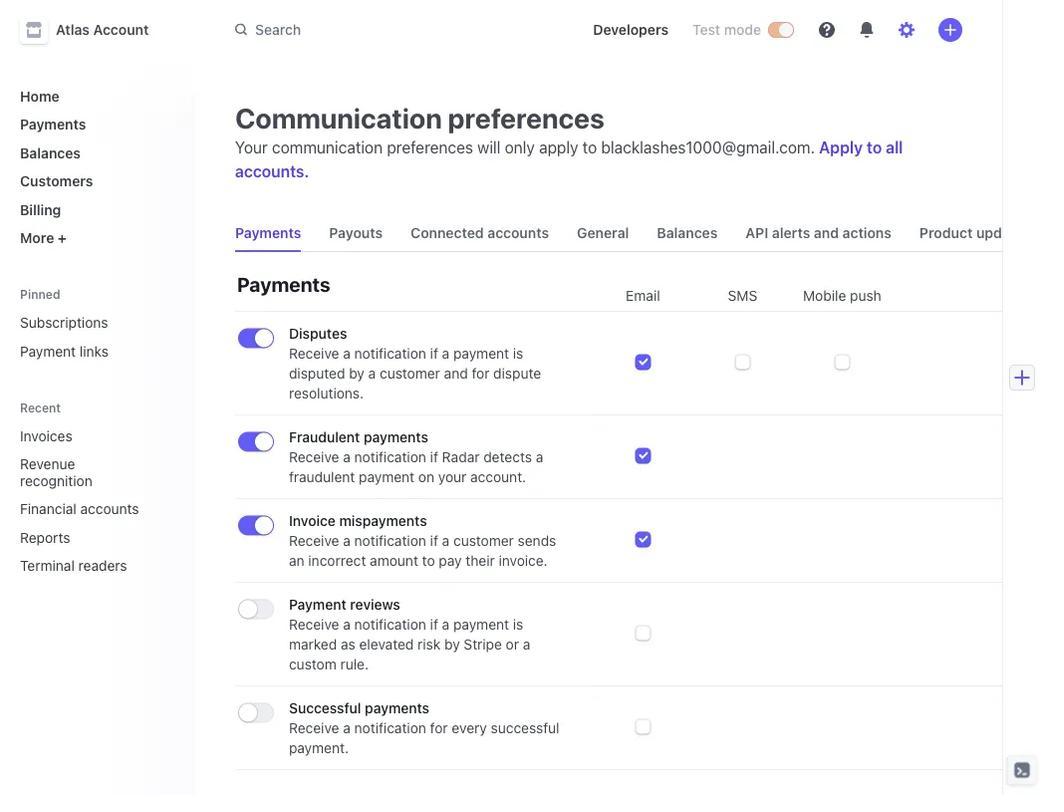 Task type: describe. For each thing, give the bounding box(es) containing it.
2 vertical spatial payments
[[237, 272, 330, 295]]

reports
[[20, 529, 70, 546]]

incorrect
[[308, 553, 366, 569]]

balances inside the core navigation links element
[[20, 144, 81, 161]]

and inside "link"
[[814, 225, 839, 241]]

mobile
[[803, 287, 846, 304]]

product updates
[[920, 225, 1031, 241]]

mode
[[724, 21, 761, 38]]

1 vertical spatial payments
[[235, 225, 301, 241]]

payment inside payment reviews receive a notification if a payment is marked as elevated risk by stripe or a custom rule.
[[453, 616, 509, 633]]

apply
[[539, 138, 578, 157]]

fraudulent
[[289, 429, 360, 445]]

for inside disputes receive a notification if a payment is disputed by a customer and for dispute resolutions.
[[472, 365, 490, 382]]

fraudulent
[[289, 469, 355, 485]]

recent element
[[0, 419, 195, 582]]

revenue recognition
[[20, 456, 92, 489]]

communication
[[272, 138, 383, 157]]

an
[[289, 553, 304, 569]]

as
[[341, 636, 355, 653]]

help image
[[819, 22, 835, 38]]

by inside disputes receive a notification if a payment is disputed by a customer and for dispute resolutions.
[[349, 365, 365, 382]]

is inside disputes receive a notification if a payment is disputed by a customer and for dispute resolutions.
[[513, 345, 523, 362]]

settings image
[[899, 22, 915, 38]]

payment for payment links
[[20, 343, 76, 359]]

payouts
[[329, 225, 383, 241]]

subscriptions link
[[12, 306, 179, 339]]

invoice mispayments receive a notification if a customer sends an incorrect amount to pay their invoice.
[[289, 513, 556, 569]]

disputed
[[289, 365, 345, 382]]

successful
[[491, 720, 560, 736]]

or
[[506, 636, 519, 653]]

accounts for financial accounts
[[80, 501, 139, 517]]

your
[[235, 138, 268, 157]]

api
[[746, 225, 769, 241]]

receive for payment
[[289, 616, 339, 633]]

invoices link
[[12, 419, 151, 452]]

fraudulent payments receive a notification if radar detects a fraudulent payment on your account.
[[289, 429, 543, 485]]

api alerts and actions
[[746, 225, 892, 241]]

customers link
[[12, 165, 179, 197]]

if inside disputes receive a notification if a payment is disputed by a customer and for dispute resolutions.
[[430, 345, 438, 362]]

0 vertical spatial payments link
[[12, 108, 179, 140]]

general
[[577, 225, 629, 241]]

and inside disputes receive a notification if a payment is disputed by a customer and for dispute resolutions.
[[444, 365, 468, 382]]

payment.
[[289, 740, 349, 756]]

successful payments receive a notification for every successful payment.
[[289, 700, 560, 756]]

rule.
[[340, 656, 369, 673]]

push
[[850, 287, 882, 304]]

sends
[[518, 533, 556, 549]]

receive for invoice
[[289, 533, 339, 549]]

notification for fraudulent payments
[[354, 449, 426, 465]]

pinned
[[20, 287, 60, 301]]

sms
[[728, 287, 758, 304]]

elevated
[[359, 636, 414, 653]]

recent
[[20, 400, 61, 414]]

account
[[93, 21, 149, 38]]

notification for invoice mispayments
[[354, 533, 426, 549]]

actions
[[843, 225, 892, 241]]

payment links
[[20, 343, 109, 359]]

revenue recognition link
[[12, 448, 151, 497]]

recent navigation links element
[[0, 391, 195, 582]]

notification for successful payments
[[354, 720, 426, 736]]

every
[[452, 720, 487, 736]]

alerts
[[772, 225, 810, 241]]

connected
[[411, 225, 484, 241]]

developers link
[[585, 14, 677, 46]]

search
[[255, 21, 301, 38]]

invoice.
[[499, 553, 548, 569]]

receive inside disputes receive a notification if a payment is disputed by a customer and for dispute resolutions.
[[289, 345, 339, 362]]

mispayments
[[339, 513, 427, 529]]

general link
[[569, 215, 637, 251]]

Search text field
[[223, 12, 561, 48]]

payment links link
[[12, 335, 179, 367]]

readers
[[78, 557, 127, 574]]

payment for payment reviews receive a notification if a payment is marked as elevated risk by stripe or a custom rule.
[[289, 596, 346, 613]]

custom
[[289, 656, 337, 673]]

all
[[886, 138, 903, 157]]

financial
[[20, 501, 76, 517]]

home
[[20, 88, 59, 104]]

terminal
[[20, 557, 75, 574]]

recognition
[[20, 472, 92, 489]]

subscriptions
[[20, 314, 108, 331]]

more +
[[20, 230, 67, 246]]

financial accounts
[[20, 501, 139, 517]]

1 horizontal spatial to
[[583, 138, 597, 157]]

if for reviews
[[430, 616, 438, 633]]

marked
[[289, 636, 337, 653]]

payment inside fraudulent payments receive a notification if radar detects a fraudulent payment on your account.
[[359, 469, 415, 485]]

pay
[[439, 553, 462, 569]]

is inside payment reviews receive a notification if a payment is marked as elevated risk by stripe or a custom rule.
[[513, 616, 523, 633]]

your communication preferences will only apply to blacklashes1000@gmail.com.
[[235, 138, 815, 157]]

updates
[[976, 225, 1031, 241]]

dispute
[[493, 365, 541, 382]]

connected accounts link
[[403, 215, 557, 251]]

Search search field
[[223, 12, 561, 48]]

apply
[[819, 138, 863, 157]]

disputes
[[289, 325, 347, 342]]

tab list containing payments
[[227, 215, 1039, 252]]

test mode
[[693, 21, 761, 38]]

pinned element
[[12, 306, 179, 367]]

email
[[626, 287, 660, 304]]

notification inside disputes receive a notification if a payment is disputed by a customer and for dispute resolutions.
[[354, 345, 426, 362]]

accounts.
[[235, 162, 309, 181]]

balances inside tab list
[[657, 225, 718, 241]]

account.
[[470, 469, 526, 485]]



Task type: locate. For each thing, give the bounding box(es) containing it.
1 horizontal spatial customer
[[453, 533, 514, 549]]

links
[[80, 343, 109, 359]]

communication preferences
[[235, 101, 605, 134]]

for left every
[[430, 720, 448, 736]]

1 vertical spatial preferences
[[387, 138, 473, 157]]

4 receive from the top
[[289, 616, 339, 633]]

1 vertical spatial is
[[513, 616, 523, 633]]

0 vertical spatial payments
[[20, 116, 86, 133]]

test
[[693, 21, 720, 38]]

0 horizontal spatial for
[[430, 720, 448, 736]]

customer
[[380, 365, 440, 382], [453, 533, 514, 549]]

terminal readers
[[20, 557, 127, 574]]

2 receive from the top
[[289, 449, 339, 465]]

connected accounts
[[411, 225, 549, 241]]

customer up fraudulent payments receive a notification if radar detects a fraudulent payment on your account.
[[380, 365, 440, 382]]

0 horizontal spatial customer
[[380, 365, 440, 382]]

to left the all
[[867, 138, 882, 157]]

to inside invoice mispayments receive a notification if a customer sends an incorrect amount to pay their invoice.
[[422, 553, 435, 569]]

1 vertical spatial balances
[[657, 225, 718, 241]]

notification inside payment reviews receive a notification if a payment is marked as elevated risk by stripe or a custom rule.
[[354, 616, 426, 633]]

to inside apply to all accounts.
[[867, 138, 882, 157]]

tab list
[[227, 215, 1039, 252]]

2 if from the top
[[430, 449, 438, 465]]

payment down subscriptions
[[20, 343, 76, 359]]

atlas account button
[[20, 16, 169, 44]]

if
[[430, 345, 438, 362], [430, 449, 438, 465], [430, 533, 438, 549], [430, 616, 438, 633]]

reviews
[[350, 596, 400, 613]]

successful
[[289, 700, 361, 716]]

product
[[920, 225, 973, 241]]

customers
[[20, 173, 93, 189]]

is up dispute
[[513, 345, 523, 362]]

payments
[[20, 116, 86, 133], [235, 225, 301, 241], [237, 272, 330, 295]]

receive for successful
[[289, 720, 339, 736]]

0 vertical spatial payment
[[20, 343, 76, 359]]

payments for fraudulent payments
[[364, 429, 428, 445]]

1 vertical spatial customer
[[453, 533, 514, 549]]

if inside invoice mispayments receive a notification if a customer sends an incorrect amount to pay their invoice.
[[430, 533, 438, 549]]

payments for successful payments
[[365, 700, 430, 716]]

preferences up your communication preferences will only apply to blacklashes1000@gmail.com.
[[448, 101, 605, 134]]

payments link up "customers" link
[[12, 108, 179, 140]]

receive up fraudulent
[[289, 449, 339, 465]]

receive up marked
[[289, 616, 339, 633]]

1 vertical spatial balances link
[[649, 215, 726, 251]]

your
[[438, 469, 467, 485]]

receive for fraudulent
[[289, 449, 339, 465]]

accounts for connected accounts
[[488, 225, 549, 241]]

accounts up reports link
[[80, 501, 139, 517]]

is up or
[[513, 616, 523, 633]]

1 if from the top
[[430, 345, 438, 362]]

0 vertical spatial by
[[349, 365, 365, 382]]

if inside fraudulent payments receive a notification if radar detects a fraudulent payment on your account.
[[430, 449, 438, 465]]

developers
[[593, 21, 669, 38]]

payments link down accounts.
[[227, 215, 309, 251]]

and right the alerts
[[814, 225, 839, 241]]

payment up marked
[[289, 596, 346, 613]]

0 horizontal spatial balances link
[[12, 137, 179, 169]]

by right the risk
[[444, 636, 460, 653]]

payment up dispute
[[453, 345, 509, 362]]

notification inside successful payments receive a notification for every successful payment.
[[354, 720, 426, 736]]

is
[[513, 345, 523, 362], [513, 616, 523, 633]]

mobile push
[[803, 287, 882, 304]]

notification
[[354, 345, 426, 362], [354, 449, 426, 465], [354, 533, 426, 549], [354, 616, 426, 633], [354, 720, 426, 736]]

3 receive from the top
[[289, 533, 339, 549]]

invoices
[[20, 427, 72, 444]]

atlas account
[[56, 21, 149, 38]]

amount
[[370, 553, 418, 569]]

blacklashes1000@gmail.com.
[[601, 138, 815, 157]]

risk
[[418, 636, 441, 653]]

receive down invoice
[[289, 533, 339, 549]]

1 is from the top
[[513, 345, 523, 362]]

atlas
[[56, 21, 90, 38]]

accounts inside financial accounts link
[[80, 501, 139, 517]]

1 vertical spatial by
[[444, 636, 460, 653]]

4 notification from the top
[[354, 616, 426, 633]]

1 vertical spatial payment
[[359, 469, 415, 485]]

2 horizontal spatial to
[[867, 138, 882, 157]]

disputes receive a notification if a payment is disputed by a customer and for dispute resolutions.
[[289, 325, 541, 402]]

payment inside disputes receive a notification if a payment is disputed by a customer and for dispute resolutions.
[[453, 345, 509, 362]]

balances up customers
[[20, 144, 81, 161]]

receive inside payment reviews receive a notification if a payment is marked as elevated risk by stripe or a custom rule.
[[289, 616, 339, 633]]

1 horizontal spatial balances link
[[649, 215, 726, 251]]

0 horizontal spatial and
[[444, 365, 468, 382]]

payment
[[20, 343, 76, 359], [289, 596, 346, 613]]

only
[[505, 138, 535, 157]]

accounts inside connected accounts link
[[488, 225, 549, 241]]

detects
[[483, 449, 532, 465]]

for inside successful payments receive a notification for every successful payment.
[[430, 720, 448, 736]]

1 vertical spatial accounts
[[80, 501, 139, 517]]

1 vertical spatial payments link
[[227, 215, 309, 251]]

pinned navigation links element
[[12, 278, 183, 367]]

1 horizontal spatial by
[[444, 636, 460, 653]]

payment inside pinned element
[[20, 343, 76, 359]]

0 vertical spatial payment
[[453, 345, 509, 362]]

if inside payment reviews receive a notification if a payment is marked as elevated risk by stripe or a custom rule.
[[430, 616, 438, 633]]

accounts right connected
[[488, 225, 549, 241]]

payment left on on the left bottom
[[359, 469, 415, 485]]

0 horizontal spatial to
[[422, 553, 435, 569]]

balances left api
[[657, 225, 718, 241]]

payments link
[[12, 108, 179, 140], [227, 215, 309, 251]]

notification for payment reviews
[[354, 616, 426, 633]]

on
[[418, 469, 434, 485]]

notification down successful
[[354, 720, 426, 736]]

by
[[349, 365, 365, 382], [444, 636, 460, 653]]

1 vertical spatial payment
[[289, 596, 346, 613]]

their
[[466, 553, 495, 569]]

home link
[[12, 80, 179, 112]]

payments inside successful payments receive a notification for every successful payment.
[[365, 700, 430, 716]]

1 vertical spatial for
[[430, 720, 448, 736]]

will
[[477, 138, 501, 157]]

0 vertical spatial and
[[814, 225, 839, 241]]

receive inside fraudulent payments receive a notification if radar detects a fraudulent payment on your account.
[[289, 449, 339, 465]]

notification up elevated
[[354, 616, 426, 633]]

customer inside disputes receive a notification if a payment is disputed by a customer and for dispute resolutions.
[[380, 365, 440, 382]]

invoice
[[289, 513, 336, 529]]

4 if from the top
[[430, 616, 438, 633]]

1 vertical spatial and
[[444, 365, 468, 382]]

+
[[58, 230, 67, 246]]

balances link
[[12, 137, 179, 169], [649, 215, 726, 251]]

receive inside invoice mispayments receive a notification if a customer sends an incorrect amount to pay their invoice.
[[289, 533, 339, 549]]

5 receive from the top
[[289, 720, 339, 736]]

payment
[[453, 345, 509, 362], [359, 469, 415, 485], [453, 616, 509, 633]]

payments down home
[[20, 116, 86, 133]]

1 receive from the top
[[289, 345, 339, 362]]

to right apply
[[583, 138, 597, 157]]

0 horizontal spatial payment
[[20, 343, 76, 359]]

payments inside fraudulent payments receive a notification if radar detects a fraudulent payment on your account.
[[364, 429, 428, 445]]

more
[[20, 230, 54, 246]]

notification inside invoice mispayments receive a notification if a customer sends an incorrect amount to pay their invoice.
[[354, 533, 426, 549]]

5 notification from the top
[[354, 720, 426, 736]]

0 vertical spatial for
[[472, 365, 490, 382]]

receive
[[289, 345, 339, 362], [289, 449, 339, 465], [289, 533, 339, 549], [289, 616, 339, 633], [289, 720, 339, 736]]

0 vertical spatial balances link
[[12, 137, 179, 169]]

and
[[814, 225, 839, 241], [444, 365, 468, 382]]

3 if from the top
[[430, 533, 438, 549]]

payments up disputes
[[237, 272, 330, 295]]

0 vertical spatial accounts
[[488, 225, 549, 241]]

notification up 'amount'
[[354, 533, 426, 549]]

receive inside successful payments receive a notification for every successful payment.
[[289, 720, 339, 736]]

1 horizontal spatial and
[[814, 225, 839, 241]]

if for payments
[[430, 449, 438, 465]]

apply to all accounts. button
[[235, 138, 903, 181]]

receive up disputed on the top of the page
[[289, 345, 339, 362]]

payment reviews receive a notification if a payment is marked as elevated risk by stripe or a custom rule.
[[289, 596, 530, 673]]

resolutions.
[[289, 385, 364, 402]]

to
[[583, 138, 597, 157], [867, 138, 882, 157], [422, 553, 435, 569]]

balances link left api
[[649, 215, 726, 251]]

billing
[[20, 201, 61, 218]]

stripe
[[464, 636, 502, 653]]

payouts link
[[321, 215, 391, 251]]

0 vertical spatial balances
[[20, 144, 81, 161]]

revenue
[[20, 456, 75, 472]]

reports link
[[12, 521, 151, 553]]

to left pay
[[422, 553, 435, 569]]

0 vertical spatial is
[[513, 345, 523, 362]]

1 horizontal spatial payments link
[[227, 215, 309, 251]]

customer up their
[[453, 533, 514, 549]]

billing link
[[12, 193, 179, 226]]

0 horizontal spatial payments link
[[12, 108, 179, 140]]

2 notification from the top
[[354, 449, 426, 465]]

0 vertical spatial customer
[[380, 365, 440, 382]]

by inside payment reviews receive a notification if a payment is marked as elevated risk by stripe or a custom rule.
[[444, 636, 460, 653]]

payment up stripe
[[453, 616, 509, 633]]

balances link up customers
[[12, 137, 179, 169]]

api alerts and actions link
[[738, 215, 900, 251]]

1 horizontal spatial payment
[[289, 596, 346, 613]]

for left dispute
[[472, 365, 490, 382]]

1 notification from the top
[[354, 345, 426, 362]]

2 vertical spatial payment
[[453, 616, 509, 633]]

notification up on on the left bottom
[[354, 449, 426, 465]]

notification up resolutions.
[[354, 345, 426, 362]]

payments inside the core navigation links element
[[20, 116, 86, 133]]

3 notification from the top
[[354, 533, 426, 549]]

0 vertical spatial preferences
[[448, 101, 605, 134]]

payments up on on the left bottom
[[364, 429, 428, 445]]

a inside successful payments receive a notification for every successful payment.
[[343, 720, 351, 736]]

customer inside invoice mispayments receive a notification if a customer sends an incorrect amount to pay their invoice.
[[453, 533, 514, 549]]

preferences
[[448, 101, 605, 134], [387, 138, 473, 157]]

accounts
[[488, 225, 549, 241], [80, 501, 139, 517]]

terminal readers link
[[12, 550, 151, 582]]

by up resolutions.
[[349, 365, 365, 382]]

payments down accounts.
[[235, 225, 301, 241]]

1 vertical spatial payments
[[365, 700, 430, 716]]

0 horizontal spatial balances
[[20, 144, 81, 161]]

1 horizontal spatial balances
[[657, 225, 718, 241]]

1 horizontal spatial for
[[472, 365, 490, 382]]

1 horizontal spatial accounts
[[488, 225, 549, 241]]

0 horizontal spatial by
[[349, 365, 365, 382]]

apply to all accounts.
[[235, 138, 903, 181]]

0 horizontal spatial accounts
[[80, 501, 139, 517]]

payment inside payment reviews receive a notification if a payment is marked as elevated risk by stripe or a custom rule.
[[289, 596, 346, 613]]

receive up payment.
[[289, 720, 339, 736]]

if for mispayments
[[430, 533, 438, 549]]

0 vertical spatial payments
[[364, 429, 428, 445]]

payments down rule.
[[365, 700, 430, 716]]

core navigation links element
[[12, 80, 179, 254]]

financial accounts link
[[12, 493, 151, 525]]

notification inside fraudulent payments receive a notification if radar detects a fraudulent payment on your account.
[[354, 449, 426, 465]]

and left dispute
[[444, 365, 468, 382]]

preferences down communication preferences
[[387, 138, 473, 157]]

2 is from the top
[[513, 616, 523, 633]]



Task type: vqa. For each thing, say whether or not it's contained in the screenshot.
Recent element
yes



